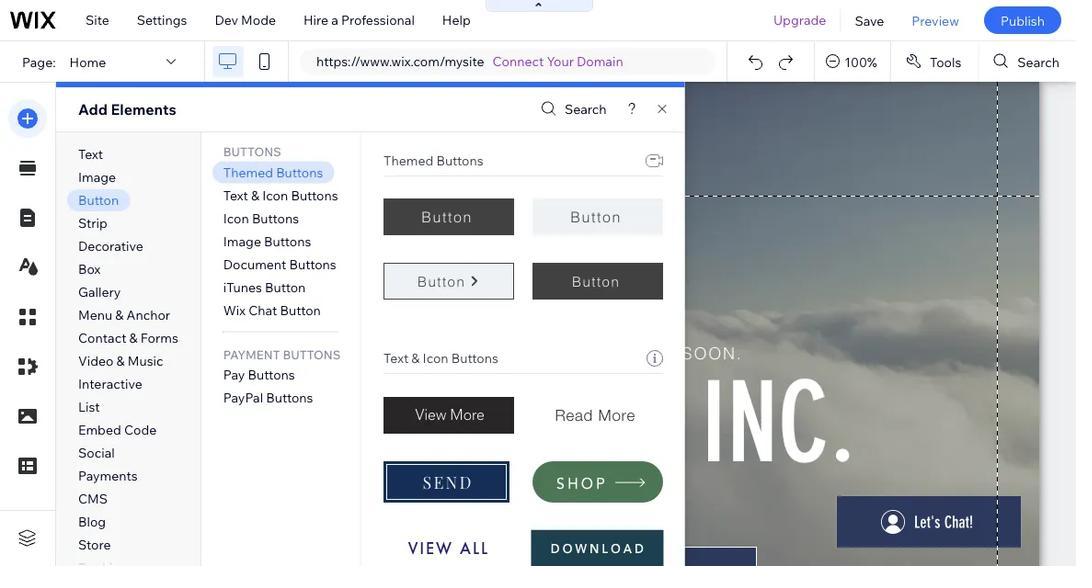 Task type: describe. For each thing, give the bounding box(es) containing it.
video
[[78, 353, 114, 370]]

button inside text image button strip decorative box gallery menu & anchor contact & forms video & music interactive list embed code social payments cms blog store
[[78, 192, 119, 208]]

list
[[78, 399, 100, 416]]

1 horizontal spatial search
[[1018, 54, 1060, 70]]

box
[[78, 261, 101, 277]]

professional
[[341, 12, 415, 28]]

image inside the buttons themed buttons text & icon buttons icon buttons image buttons document buttons itunes button wix chat button
[[223, 233, 261, 249]]

gallery
[[78, 284, 121, 300]]

text image button strip decorative box gallery menu & anchor contact & forms video & music interactive list embed code social payments cms blog store
[[78, 146, 178, 554]]

save
[[855, 12, 885, 28]]

preview button
[[899, 0, 974, 40]]

help
[[443, 12, 471, 28]]

payment
[[223, 348, 280, 363]]

strip
[[78, 215, 107, 231]]

text inside the buttons themed buttons text & icon buttons icon buttons image buttons document buttons itunes button wix chat button
[[223, 187, 248, 203]]

100%
[[845, 54, 878, 70]]

buttons themed buttons text & icon buttons icon buttons image buttons document buttons itunes button wix chat button
[[223, 145, 338, 318]]

text for text image button strip decorative box gallery menu & anchor contact & forms video & music interactive list embed code social payments cms blog store
[[78, 146, 103, 162]]

tools
[[930, 54, 962, 70]]

paypal
[[223, 390, 263, 406]]

publish button
[[985, 6, 1062, 34]]

text for text & icon buttons
[[383, 351, 408, 367]]

1 vertical spatial icon
[[223, 210, 249, 226]]

0 horizontal spatial search
[[565, 101, 607, 117]]

itunes
[[223, 279, 262, 295]]

https://www.wix.com/mysite
[[317, 53, 485, 69]]

2 horizontal spatial icon
[[422, 351, 448, 367]]

1 horizontal spatial icon
[[263, 187, 288, 203]]



Task type: locate. For each thing, give the bounding box(es) containing it.
2 vertical spatial text
[[383, 351, 408, 367]]

image inside text image button strip decorative box gallery menu & anchor contact & forms video & music interactive list embed code social payments cms blog store
[[78, 169, 116, 185]]

payment buttons pay buttons paypal buttons
[[223, 348, 341, 406]]

publish
[[1001, 12, 1045, 28]]

add
[[78, 100, 108, 119]]

themed
[[383, 153, 433, 169], [223, 164, 273, 180]]

your
[[547, 53, 574, 69]]

music
[[128, 353, 163, 370]]

icon
[[263, 187, 288, 203], [223, 210, 249, 226], [422, 351, 448, 367]]

image
[[78, 169, 116, 185], [223, 233, 261, 249]]

image up the document
[[223, 233, 261, 249]]

text inside text image button strip decorative box gallery menu & anchor contact & forms video & music interactive list embed code social payments cms blog store
[[78, 146, 103, 162]]

1 horizontal spatial image
[[223, 233, 261, 249]]

0 vertical spatial search
[[1018, 54, 1060, 70]]

1 vertical spatial text
[[223, 187, 248, 203]]

dev
[[215, 12, 238, 28]]

search down domain
[[565, 101, 607, 117]]

0 horizontal spatial text
[[78, 146, 103, 162]]

0 horizontal spatial image
[[78, 169, 116, 185]]

cms
[[78, 491, 108, 508]]

2 vertical spatial icon
[[422, 351, 448, 367]]

text & icon buttons
[[383, 351, 498, 367]]

settings
[[137, 12, 187, 28]]

1 vertical spatial search
[[565, 101, 607, 117]]

decorative
[[78, 238, 143, 254]]

embed
[[78, 422, 121, 439]]

0 vertical spatial icon
[[263, 187, 288, 203]]

image up strip in the left top of the page
[[78, 169, 116, 185]]

home
[[70, 54, 106, 70]]

mode
[[241, 12, 276, 28]]

blog
[[78, 514, 106, 531]]

contact
[[78, 330, 126, 346]]

1 horizontal spatial themed
[[383, 153, 433, 169]]

store
[[78, 537, 111, 554]]

search
[[1018, 54, 1060, 70], [565, 101, 607, 117]]

elements
[[111, 100, 176, 119]]

anchor
[[127, 307, 170, 323]]

social
[[78, 445, 115, 462]]

dev mode
[[215, 12, 276, 28]]

0 vertical spatial text
[[78, 146, 103, 162]]

100% button
[[816, 41, 891, 82]]

site
[[86, 12, 109, 28]]

0 horizontal spatial icon
[[223, 210, 249, 226]]

preview
[[912, 12, 960, 28]]

a
[[332, 12, 339, 28]]

chat
[[249, 302, 277, 318]]

0 horizontal spatial themed
[[223, 164, 273, 180]]

hire
[[304, 12, 329, 28]]

text
[[78, 146, 103, 162], [223, 187, 248, 203], [383, 351, 408, 367]]

0 vertical spatial search button
[[980, 41, 1077, 82]]

upgrade
[[774, 12, 827, 28]]

document
[[223, 256, 287, 272]]

0 horizontal spatial search button
[[536, 96, 607, 123]]

1 vertical spatial image
[[223, 233, 261, 249]]

https://www.wix.com/mysite connect your domain
[[317, 53, 624, 69]]

menu
[[78, 307, 112, 323]]

1 horizontal spatial search button
[[980, 41, 1077, 82]]

tools button
[[892, 41, 979, 82]]

wix
[[223, 302, 246, 318]]

search down publish 'button'
[[1018, 54, 1060, 70]]

save button
[[842, 0, 899, 40]]

forms
[[141, 330, 178, 346]]

hire a professional
[[304, 12, 415, 28]]

buttons
[[223, 145, 281, 160], [436, 153, 483, 169], [276, 164, 323, 180], [291, 187, 338, 203], [252, 210, 299, 226], [264, 233, 311, 249], [289, 256, 337, 272], [283, 348, 341, 363], [451, 351, 498, 367], [248, 367, 295, 383], [266, 390, 313, 406]]

&
[[251, 187, 260, 203], [115, 307, 124, 323], [129, 330, 138, 346], [411, 351, 420, 367], [116, 353, 125, 370]]

search button down your
[[536, 96, 607, 123]]

payments
[[78, 468, 138, 485]]

button
[[78, 192, 119, 208], [421, 208, 473, 226], [570, 208, 622, 226], [417, 273, 465, 290], [572, 273, 620, 290], [265, 279, 306, 295], [280, 302, 321, 318]]

interactive
[[78, 376, 143, 393]]

2 horizontal spatial text
[[383, 351, 408, 367]]

& inside the buttons themed buttons text & icon buttons icon buttons image buttons document buttons itunes button wix chat button
[[251, 187, 260, 203]]

themed buttons
[[383, 153, 483, 169]]

1 vertical spatial search button
[[536, 96, 607, 123]]

0 vertical spatial image
[[78, 169, 116, 185]]

search button down publish
[[980, 41, 1077, 82]]

themed inside the buttons themed buttons text & icon buttons icon buttons image buttons document buttons itunes button wix chat button
[[223, 164, 273, 180]]

add elements
[[78, 100, 176, 119]]

button button
[[383, 199, 514, 236], [532, 199, 663, 236], [383, 263, 514, 300], [532, 263, 663, 300]]

connect
[[493, 53, 544, 69]]

1 horizontal spatial text
[[223, 187, 248, 203]]

pay
[[223, 367, 245, 383]]

code
[[124, 422, 157, 439]]

domain
[[577, 53, 624, 69]]

search button
[[980, 41, 1077, 82], [536, 96, 607, 123]]



Task type: vqa. For each thing, say whether or not it's contained in the screenshot.
Chat
yes



